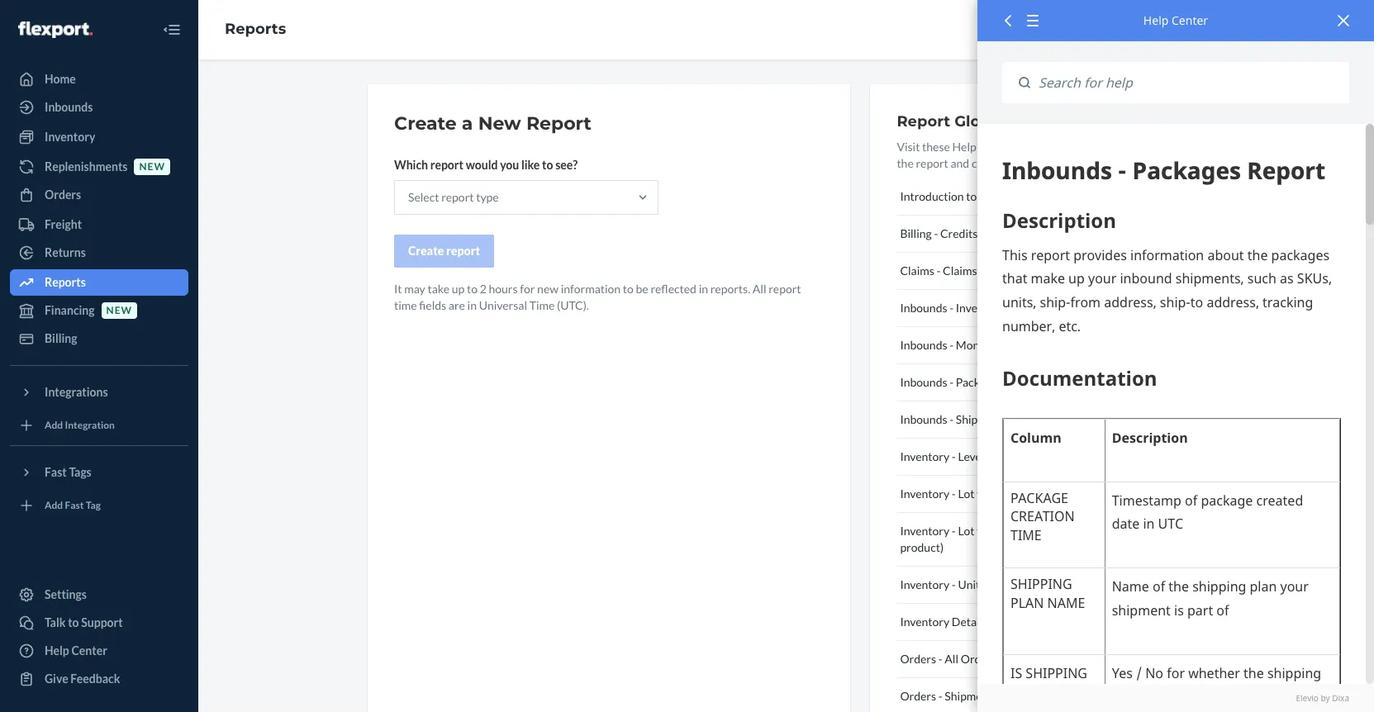 Task type: locate. For each thing, give the bounding box(es) containing it.
talk to support button
[[10, 610, 188, 636]]

0 horizontal spatial claims
[[900, 264, 935, 278]]

report inside create report button
[[446, 244, 480, 258]]

1 horizontal spatial reports
[[225, 20, 286, 38]]

add down fast tags
[[45, 500, 63, 512]]

claims - claims submitted
[[900, 264, 1032, 278]]

a left new
[[462, 112, 473, 135]]

close navigation image
[[162, 20, 182, 40]]

fefo for (single
[[1042, 524, 1071, 538]]

- left units
[[952, 578, 956, 592]]

new up billing link
[[106, 304, 132, 317]]

1 vertical spatial storage
[[1040, 615, 1079, 629]]

- inside billing - credits report button
[[934, 226, 938, 241]]

a inside visit these help center articles to get a description of the report and column details.
[[1088, 140, 1093, 154]]

2 horizontal spatial in
[[988, 578, 997, 592]]

- inside inventory - lot tracking and fefo (single product)
[[952, 524, 956, 538]]

a right get on the right top of page
[[1088, 140, 1093, 154]]

add for add integration
[[45, 419, 63, 432]]

- inside inventory - units in long term storage button
[[952, 578, 956, 592]]

create a new report
[[394, 112, 592, 135]]

orders up shipments
[[961, 652, 997, 666]]

in left 'reports.'
[[699, 282, 708, 296]]

0 horizontal spatial reports
[[45, 275, 86, 289]]

reconciliation for inbounds - inventory reconciliation
[[1008, 301, 1080, 315]]

report down these
[[916, 156, 949, 170]]

fefo inside inventory - lot tracking and fefo (all products) button
[[1042, 487, 1071, 501]]

reports inside reports link
[[45, 275, 86, 289]]

tracking down inventory - lot tracking and fefo (all products)
[[977, 524, 1018, 538]]

lot inside inventory - lot tracking and fefo (single product)
[[958, 524, 975, 538]]

reconciliation
[[1008, 301, 1080, 315], [1001, 338, 1074, 352], [1026, 412, 1099, 426]]

- inside 'inbounds - monthly reconciliation' button
[[950, 338, 954, 352]]

(utc).
[[557, 298, 589, 312]]

0 vertical spatial lot
[[958, 487, 975, 501]]

0 horizontal spatial billing
[[45, 331, 77, 345]]

0 horizontal spatial reports link
[[10, 269, 188, 296]]

billing down financing
[[45, 331, 77, 345]]

1 vertical spatial help
[[953, 140, 977, 154]]

0 horizontal spatial all
[[753, 282, 767, 296]]

2 tracking from the top
[[977, 524, 1018, 538]]

integrations
[[45, 385, 108, 399]]

0 horizontal spatial in
[[467, 298, 477, 312]]

orders - all orders button
[[897, 641, 1166, 679]]

to left the reporting at top
[[966, 189, 977, 203]]

0 horizontal spatial report
[[526, 112, 592, 135]]

1 vertical spatial fefo
[[1042, 524, 1071, 538]]

1 vertical spatial reports link
[[10, 269, 188, 296]]

billing - credits report
[[900, 226, 1015, 241]]

- left credits
[[934, 226, 938, 241]]

0 vertical spatial center
[[1172, 12, 1208, 28]]

inbounds left packages
[[900, 375, 948, 389]]

inbounds for inbounds - packages
[[900, 375, 948, 389]]

- inside orders - all orders button
[[939, 652, 943, 666]]

0 vertical spatial all
[[753, 282, 767, 296]]

- left shipping
[[950, 412, 954, 426]]

center up column
[[979, 140, 1014, 154]]

- for inbounds - inventory reconciliation
[[950, 301, 954, 315]]

1 tracking from the top
[[977, 487, 1018, 501]]

tracking down today
[[977, 487, 1018, 501]]

1 vertical spatial new
[[537, 282, 559, 296]]

0 horizontal spatial a
[[462, 112, 473, 135]]

inventory for inventory - lot tracking and fefo (single product)
[[900, 524, 950, 538]]

0 vertical spatial reconciliation
[[1008, 301, 1080, 315]]

in left 'long'
[[988, 578, 997, 592]]

1 vertical spatial tracking
[[977, 524, 1018, 538]]

to right talk
[[68, 616, 79, 630]]

0 vertical spatial fast
[[45, 465, 67, 479]]

orders down orders - all orders
[[900, 689, 936, 703]]

claims down billing - credits report
[[900, 264, 935, 278]]

inventory - lot tracking and fefo (all products) button
[[897, 476, 1166, 513]]

talk to support
[[45, 616, 123, 630]]

inbounds
[[45, 100, 93, 114], [900, 301, 948, 315], [900, 338, 948, 352], [900, 375, 948, 389], [900, 412, 948, 426]]

report up 'up'
[[446, 244, 480, 258]]

billing down introduction
[[900, 226, 932, 241]]

- left packages
[[950, 375, 954, 389]]

tag
[[86, 500, 101, 512]]

2 horizontal spatial new
[[537, 282, 559, 296]]

0 vertical spatial help center
[[1144, 12, 1208, 28]]

to
[[1056, 140, 1067, 154], [542, 158, 553, 172], [966, 189, 977, 203], [467, 282, 478, 296], [623, 282, 634, 296], [68, 616, 79, 630]]

inventory up orders - all orders
[[900, 615, 950, 629]]

- inside inbounds - inventory reconciliation button
[[950, 301, 954, 315]]

- up inventory - units in long term storage
[[952, 524, 956, 538]]

2 horizontal spatial help
[[1144, 12, 1169, 28]]

inventory down product)
[[900, 578, 950, 592]]

and down inventory - lot tracking and fefo (all products) button
[[1021, 524, 1039, 538]]

0 vertical spatial billing
[[900, 226, 932, 241]]

- inside inventory - levels today button
[[952, 450, 956, 464]]

inbounds link
[[10, 94, 188, 121]]

1 vertical spatial and
[[1021, 487, 1039, 501]]

create report button
[[394, 235, 494, 268]]

orders for orders
[[45, 188, 81, 202]]

- for inventory - lot tracking and fefo (all products)
[[952, 487, 956, 501]]

shipments
[[945, 689, 998, 703]]

0 vertical spatial tracking
[[977, 487, 1018, 501]]

by
[[1321, 692, 1330, 704]]

2 vertical spatial help
[[45, 644, 69, 658]]

- inside inventory - lot tracking and fefo (all products) button
[[952, 487, 956, 501]]

2 add from the top
[[45, 500, 63, 512]]

column
[[972, 156, 1009, 170]]

tracking inside inventory - lot tracking and fefo (single product)
[[977, 524, 1018, 538]]

1 vertical spatial lot
[[958, 524, 975, 538]]

1 horizontal spatial claims
[[943, 264, 977, 278]]

1 fefo from the top
[[1042, 487, 1071, 501]]

1 horizontal spatial all
[[945, 652, 959, 666]]

storage right term on the right of the page
[[1054, 578, 1093, 592]]

1 vertical spatial reconciliation
[[1001, 338, 1074, 352]]

1 horizontal spatial a
[[1088, 140, 1093, 154]]

orders up orders - shipments
[[900, 652, 936, 666]]

1 horizontal spatial reports link
[[225, 20, 286, 38]]

1 horizontal spatial in
[[699, 282, 708, 296]]

inbounds up inbounds - packages
[[900, 338, 948, 352]]

billing for billing
[[45, 331, 77, 345]]

report glossary
[[897, 112, 1021, 131]]

lot
[[958, 487, 975, 501], [958, 524, 975, 538]]

inventory link
[[10, 124, 188, 150]]

2 horizontal spatial center
[[1172, 12, 1208, 28]]

1 vertical spatial help center
[[45, 644, 107, 658]]

tags
[[69, 465, 92, 479]]

0 vertical spatial fefo
[[1042, 487, 1071, 501]]

fast inside fast tags dropdown button
[[45, 465, 67, 479]]

report up these
[[897, 112, 950, 131]]

claims down credits
[[943, 264, 977, 278]]

time
[[530, 298, 555, 312]]

center
[[1172, 12, 1208, 28], [979, 140, 1014, 154], [71, 644, 107, 658]]

in right the are
[[467, 298, 477, 312]]

new up time
[[537, 282, 559, 296]]

2 lot from the top
[[958, 524, 975, 538]]

fefo left (all at the bottom of the page
[[1042, 487, 1071, 501]]

Search search field
[[1031, 62, 1350, 104]]

0 vertical spatial and
[[951, 156, 970, 170]]

all right 'reports.'
[[753, 282, 767, 296]]

0 vertical spatial new
[[139, 161, 165, 173]]

report for which report would you like to see?
[[430, 158, 464, 172]]

reports
[[225, 20, 286, 38], [45, 275, 86, 289]]

tracking for (single
[[977, 524, 1018, 538]]

help center up give feedback
[[45, 644, 107, 658]]

- for inventory - lot tracking and fefo (single product)
[[952, 524, 956, 538]]

introduction to reporting button
[[897, 179, 1166, 216]]

1 vertical spatial reports
[[45, 275, 86, 289]]

0 vertical spatial create
[[394, 112, 457, 135]]

2 fefo from the top
[[1042, 524, 1071, 538]]

help center up search search field
[[1144, 12, 1208, 28]]

orders up freight
[[45, 188, 81, 202]]

- left shipments
[[939, 689, 943, 703]]

inbounds for inbounds - monthly reconciliation
[[900, 338, 948, 352]]

fefo for (all
[[1042, 487, 1071, 501]]

1 vertical spatial a
[[1088, 140, 1093, 154]]

- for orders - all orders
[[939, 652, 943, 666]]

0 vertical spatial a
[[462, 112, 473, 135]]

help down report glossary
[[953, 140, 977, 154]]

2 horizontal spatial report
[[980, 226, 1015, 241]]

- down inventory - levels today
[[952, 487, 956, 501]]

lot down inventory - levels today
[[958, 487, 975, 501]]

inventory down inventory - levels today
[[900, 487, 950, 501]]

2 vertical spatial and
[[1021, 524, 1039, 538]]

center down talk to support
[[71, 644, 107, 658]]

inbounds inside "button"
[[900, 375, 948, 389]]

inbounds down claims - claims submitted
[[900, 301, 948, 315]]

2 claims from the left
[[943, 264, 977, 278]]

storage
[[1054, 578, 1093, 592], [1040, 615, 1079, 629]]

0 horizontal spatial help
[[45, 644, 69, 658]]

create up may
[[408, 244, 444, 258]]

2 vertical spatial in
[[988, 578, 997, 592]]

new up orders link
[[139, 161, 165, 173]]

report right 'reports.'
[[769, 282, 801, 296]]

- inside inbounds - shipping plan reconciliation button
[[950, 412, 954, 426]]

- left levels
[[952, 450, 956, 464]]

new for replenishments
[[139, 161, 165, 173]]

0 vertical spatial help
[[1144, 12, 1169, 28]]

support
[[81, 616, 123, 630]]

- right details
[[990, 615, 994, 629]]

tracking for (all
[[977, 487, 1018, 501]]

inventory inside inventory - lot tracking and fefo (single product)
[[900, 524, 950, 538]]

all inside it may take up to 2 hours for new information to be reflected in reports. all report time fields are in universal time (utc).
[[753, 282, 767, 296]]

type
[[476, 190, 499, 204]]

lot up units
[[958, 524, 975, 538]]

reconciliation inside button
[[1008, 301, 1080, 315]]

details.
[[1011, 156, 1047, 170]]

1 vertical spatial center
[[979, 140, 1014, 154]]

center up search search field
[[1172, 12, 1208, 28]]

help center
[[1144, 12, 1208, 28], [45, 644, 107, 658]]

1 vertical spatial fast
[[65, 500, 84, 512]]

report inside it may take up to 2 hours for new information to be reflected in reports. all report time fields are in universal time (utc).
[[769, 282, 801, 296]]

fefo inside inventory - lot tracking and fefo (single product)
[[1042, 524, 1071, 538]]

long
[[999, 578, 1024, 592]]

- down billing - credits report
[[937, 264, 941, 278]]

inventory for inventory
[[45, 130, 95, 144]]

- inside claims - claims submitted button
[[937, 264, 941, 278]]

help up search search field
[[1144, 12, 1169, 28]]

1 horizontal spatial center
[[979, 140, 1014, 154]]

and
[[951, 156, 970, 170], [1021, 487, 1039, 501], [1021, 524, 1039, 538]]

report inside button
[[980, 226, 1015, 241]]

1 vertical spatial all
[[945, 652, 959, 666]]

0 horizontal spatial help center
[[45, 644, 107, 658]]

orders link
[[10, 182, 188, 208]]

1 horizontal spatial new
[[139, 161, 165, 173]]

- inside inbounds - packages "button"
[[950, 375, 954, 389]]

report up see?
[[526, 112, 592, 135]]

packages
[[956, 375, 1003, 389]]

1 vertical spatial billing
[[45, 331, 77, 345]]

dixa
[[1332, 692, 1350, 704]]

2 vertical spatial center
[[71, 644, 107, 658]]

lot inside button
[[958, 487, 975, 501]]

fast left tag
[[65, 500, 84, 512]]

0 horizontal spatial center
[[71, 644, 107, 658]]

inbounds down inbounds - packages
[[900, 412, 948, 426]]

take
[[428, 282, 450, 296]]

2 vertical spatial new
[[106, 304, 132, 317]]

create
[[394, 112, 457, 135], [408, 244, 444, 258]]

in
[[699, 282, 708, 296], [467, 298, 477, 312], [988, 578, 997, 592]]

1 vertical spatial add
[[45, 500, 63, 512]]

time
[[394, 298, 417, 312]]

to inside button
[[68, 616, 79, 630]]

- for inbounds - shipping plan reconciliation
[[950, 412, 954, 426]]

and down inventory - levels today button in the bottom of the page
[[1021, 487, 1039, 501]]

inventory up replenishments
[[45, 130, 95, 144]]

and inside inventory - lot tracking and fefo (single product)
[[1021, 524, 1039, 538]]

reconciliation down inbounds - inventory reconciliation button
[[1001, 338, 1074, 352]]

add integration
[[45, 419, 115, 432]]

1 horizontal spatial billing
[[900, 226, 932, 241]]

billing inside button
[[900, 226, 932, 241]]

billing link
[[10, 326, 188, 352]]

today
[[992, 450, 1022, 464]]

reporting
[[979, 189, 1030, 203]]

to inside visit these help center articles to get a description of the report and column details.
[[1056, 140, 1067, 154]]

report down the reporting at top
[[980, 226, 1015, 241]]

inventory left levels
[[900, 450, 950, 464]]

- left monthly
[[950, 338, 954, 352]]

1 horizontal spatial help
[[953, 140, 977, 154]]

0 vertical spatial add
[[45, 419, 63, 432]]

1 horizontal spatial help center
[[1144, 12, 1208, 28]]

create report
[[408, 244, 480, 258]]

- up orders - shipments
[[939, 652, 943, 666]]

add inside "link"
[[45, 419, 63, 432]]

and inside visit these help center articles to get a description of the report and column details.
[[951, 156, 970, 170]]

1 vertical spatial in
[[467, 298, 477, 312]]

report
[[526, 112, 592, 135], [897, 112, 950, 131], [980, 226, 1015, 241]]

inventory up product)
[[900, 524, 950, 538]]

levels
[[958, 450, 990, 464]]

talk
[[45, 616, 66, 630]]

claims
[[900, 264, 935, 278], [943, 264, 977, 278]]

of
[[1155, 140, 1165, 154]]

add
[[45, 419, 63, 432], [45, 500, 63, 512]]

create inside button
[[408, 244, 444, 258]]

integrations button
[[10, 379, 188, 406]]

hours
[[489, 282, 518, 296]]

1 lot from the top
[[958, 487, 975, 501]]

- inside orders - shipments button
[[939, 689, 943, 703]]

and for inventory - lot tracking and fefo (single product)
[[1021, 524, 1039, 538]]

- for billing - credits report
[[934, 226, 938, 241]]

create up 'which'
[[394, 112, 457, 135]]

orders
[[45, 188, 81, 202], [900, 652, 936, 666], [961, 652, 997, 666], [900, 689, 936, 703]]

submitted
[[980, 264, 1032, 278]]

report up select report type on the left top of the page
[[430, 158, 464, 172]]

report left type at the left top of the page
[[441, 190, 474, 204]]

help
[[1144, 12, 1169, 28], [953, 140, 977, 154], [45, 644, 69, 658]]

for
[[520, 282, 535, 296]]

1 add from the top
[[45, 419, 63, 432]]

fefo left (single
[[1042, 524, 1071, 538]]

which
[[394, 158, 428, 172]]

- down claims - claims submitted
[[950, 301, 954, 315]]

would
[[466, 158, 498, 172]]

help up "give"
[[45, 644, 69, 658]]

lot for inventory - lot tracking and fefo (single product)
[[958, 524, 975, 538]]

a
[[462, 112, 473, 135], [1088, 140, 1093, 154]]

it may take up to 2 hours for new information to be reflected in reports. all report time fields are in universal time (utc).
[[394, 282, 801, 312]]

products)
[[1090, 487, 1139, 501]]

(single
[[1073, 524, 1106, 538]]

inbounds - inventory reconciliation button
[[897, 290, 1166, 327]]

1 vertical spatial create
[[408, 244, 444, 258]]

to left the 2 on the left top of the page
[[467, 282, 478, 296]]

plan
[[1002, 412, 1024, 426]]

all up orders - shipments
[[945, 652, 959, 666]]

1 claims from the left
[[900, 264, 935, 278]]

report
[[916, 156, 949, 170], [430, 158, 464, 172], [441, 190, 474, 204], [446, 244, 480, 258], [769, 282, 801, 296]]

0 horizontal spatial new
[[106, 304, 132, 317]]

and inside button
[[1021, 487, 1039, 501]]

reconciliation down inbounds - packages "button"
[[1026, 412, 1099, 426]]

inbounds inside button
[[900, 301, 948, 315]]

and left column
[[951, 156, 970, 170]]

add left integration
[[45, 419, 63, 432]]

fast left tags
[[45, 465, 67, 479]]

to left get on the right top of page
[[1056, 140, 1067, 154]]

tracking inside button
[[977, 487, 1018, 501]]

storage right reserve
[[1040, 615, 1079, 629]]

reconciliation down claims - claims submitted button
[[1008, 301, 1080, 315]]

give feedback
[[45, 672, 120, 686]]

fields
[[419, 298, 446, 312]]

to left be
[[623, 282, 634, 296]]

inbounds down home at the top left of page
[[45, 100, 93, 114]]

report for billing - credits report
[[980, 226, 1015, 241]]



Task type: describe. For each thing, give the bounding box(es) containing it.
settings link
[[10, 582, 188, 608]]

replenishments
[[45, 160, 128, 174]]

report for select report type
[[441, 190, 474, 204]]

freight link
[[10, 212, 188, 238]]

reconciliation for inbounds - monthly reconciliation
[[1001, 338, 1074, 352]]

all inside button
[[945, 652, 959, 666]]

inventory - units in long term storage button
[[897, 567, 1166, 604]]

it
[[394, 282, 402, 296]]

inventory - units in long term storage
[[900, 578, 1093, 592]]

1 horizontal spatial report
[[897, 112, 950, 131]]

select report type
[[408, 190, 499, 204]]

units
[[958, 578, 985, 592]]

description
[[1096, 140, 1153, 154]]

inbounds - shipping plan reconciliation button
[[897, 402, 1166, 439]]

add integration link
[[10, 412, 188, 439]]

product)
[[900, 541, 944, 555]]

inbounds - monthly reconciliation button
[[897, 327, 1166, 364]]

report for create report
[[446, 244, 480, 258]]

to inside "button"
[[966, 189, 977, 203]]

- for inventory - units in long term storage
[[952, 578, 956, 592]]

may
[[404, 282, 425, 296]]

give feedback button
[[10, 666, 188, 693]]

new for financing
[[106, 304, 132, 317]]

feedback
[[71, 672, 120, 686]]

give
[[45, 672, 68, 686]]

up
[[452, 282, 465, 296]]

0 vertical spatial in
[[699, 282, 708, 296]]

inventory - levels today
[[900, 450, 1022, 464]]

settings
[[45, 588, 87, 602]]

fast inside the add fast tag link
[[65, 500, 84, 512]]

returns link
[[10, 240, 188, 266]]

inbounds - packages button
[[897, 364, 1166, 402]]

inventory for inventory - units in long term storage
[[900, 578, 950, 592]]

new inside it may take up to 2 hours for new information to be reflected in reports. all report time fields are in universal time (utc).
[[537, 282, 559, 296]]

to right the like
[[542, 158, 553, 172]]

inbounds - inventory reconciliation
[[900, 301, 1080, 315]]

orders - shipments
[[900, 689, 998, 703]]

visit these help center articles to get a description of the report and column details.
[[897, 140, 1165, 170]]

home
[[45, 72, 76, 86]]

(all
[[1073, 487, 1088, 501]]

help center link
[[10, 638, 188, 664]]

inventory for inventory - levels today
[[900, 450, 950, 464]]

fast tags
[[45, 465, 92, 479]]

reflected
[[651, 282, 697, 296]]

universal
[[479, 298, 527, 312]]

reserve
[[996, 615, 1037, 629]]

center inside visit these help center articles to get a description of the report and column details.
[[979, 140, 1014, 154]]

monthly
[[956, 338, 999, 352]]

fast tags button
[[10, 460, 188, 486]]

0 vertical spatial reports link
[[225, 20, 286, 38]]

orders - all orders
[[900, 652, 997, 666]]

2
[[480, 282, 487, 296]]

be
[[636, 282, 649, 296]]

and for inventory - lot tracking and fefo (all products)
[[1021, 487, 1039, 501]]

visit
[[897, 140, 920, 154]]

inventory details - reserve storage
[[900, 615, 1079, 629]]

billing for billing - credits report
[[900, 226, 932, 241]]

inventory up monthly
[[956, 301, 1005, 315]]

information
[[561, 282, 621, 296]]

add for add fast tag
[[45, 500, 63, 512]]

create for create report
[[408, 244, 444, 258]]

inventory for inventory details - reserve storage
[[900, 615, 950, 629]]

select
[[408, 190, 439, 204]]

inventory for inventory - lot tracking and fefo (all products)
[[900, 487, 950, 501]]

inbounds for inbounds
[[45, 100, 93, 114]]

help inside visit these help center articles to get a description of the report and column details.
[[953, 140, 977, 154]]

introduction to reporting
[[900, 189, 1030, 203]]

inbounds - shipping plan reconciliation
[[900, 412, 1099, 426]]

create for create a new report
[[394, 112, 457, 135]]

claims - claims submitted button
[[897, 253, 1166, 290]]

financing
[[45, 303, 95, 317]]

- for claims - claims submitted
[[937, 264, 941, 278]]

inbounds - monthly reconciliation
[[900, 338, 1074, 352]]

term
[[1026, 578, 1052, 592]]

- for orders - shipments
[[939, 689, 943, 703]]

these
[[922, 140, 950, 154]]

see?
[[555, 158, 578, 172]]

inventory - levels today button
[[897, 439, 1166, 476]]

reports.
[[711, 282, 751, 296]]

returns
[[45, 245, 86, 260]]

inbounds for inbounds - inventory reconciliation
[[900, 301, 948, 315]]

report inside visit these help center articles to get a description of the report and column details.
[[916, 156, 949, 170]]

add fast tag link
[[10, 493, 188, 519]]

inbounds - packages
[[900, 375, 1003, 389]]

orders for orders - all orders
[[900, 652, 936, 666]]

lot for inventory - lot tracking and fefo (all products)
[[958, 487, 975, 501]]

- for inbounds - monthly reconciliation
[[950, 338, 954, 352]]

inbounds for inbounds - shipping plan reconciliation
[[900, 412, 948, 426]]

elevio
[[1296, 692, 1319, 704]]

0 vertical spatial storage
[[1054, 578, 1093, 592]]

articles
[[1017, 140, 1054, 154]]

0 vertical spatial reports
[[225, 20, 286, 38]]

orders - shipments button
[[897, 679, 1166, 712]]

in inside button
[[988, 578, 997, 592]]

elevio by dixa link
[[1003, 692, 1350, 704]]

flexport logo image
[[18, 21, 92, 38]]

glossary
[[955, 112, 1021, 131]]

you
[[500, 158, 519, 172]]

- for inventory - levels today
[[952, 450, 956, 464]]

report for create a new report
[[526, 112, 592, 135]]

2 vertical spatial reconciliation
[[1026, 412, 1099, 426]]

get
[[1069, 140, 1085, 154]]

credits
[[941, 226, 978, 241]]

add fast tag
[[45, 500, 101, 512]]

integration
[[65, 419, 115, 432]]

like
[[521, 158, 540, 172]]

- for inbounds - packages
[[950, 375, 954, 389]]

- inside inventory details - reserve storage button
[[990, 615, 994, 629]]

home link
[[10, 66, 188, 93]]

orders for orders - shipments
[[900, 689, 936, 703]]

the
[[897, 156, 914, 170]]



Task type: vqa. For each thing, say whether or not it's contained in the screenshot.
Add Fast Tag link
yes



